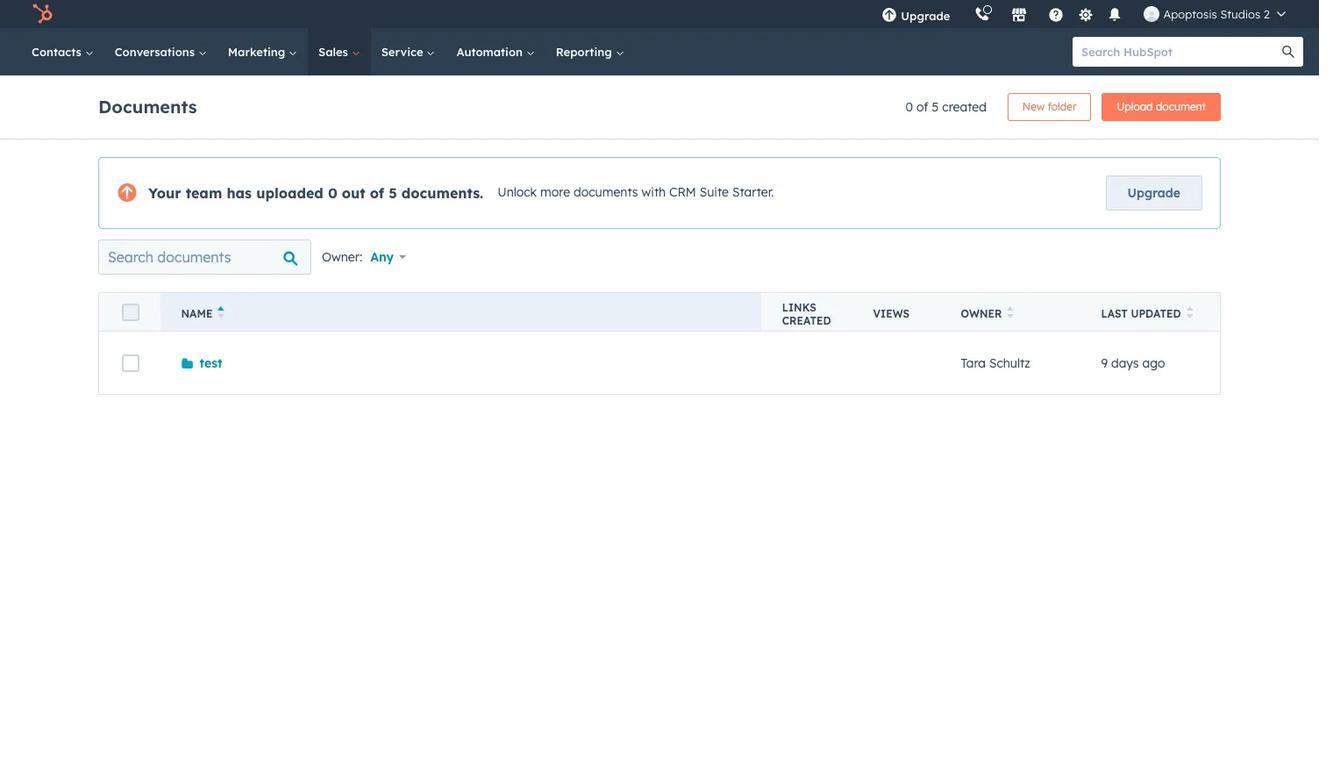 Task type: describe. For each thing, give the bounding box(es) containing it.
document
[[1157, 100, 1207, 113]]

new folder
[[1023, 100, 1077, 113]]

folder
[[1048, 100, 1077, 113]]

tara schultz
[[961, 355, 1031, 371]]

marketplaces image
[[1012, 8, 1028, 24]]

upload
[[1118, 100, 1154, 113]]

menu containing apoptosis studios 2
[[870, 0, 1299, 28]]

last
[[1102, 307, 1128, 320]]

search button
[[1274, 37, 1304, 67]]

automation link
[[446, 28, 546, 75]]

unlock more documents with crm suite starter.
[[498, 184, 775, 200]]

starter.
[[733, 184, 775, 200]]

test button
[[181, 355, 222, 371]]

marketplaces button
[[1002, 0, 1039, 28]]

reporting
[[556, 45, 616, 59]]

0 inside documents banner
[[906, 99, 914, 115]]

more
[[541, 184, 571, 200]]

calling icon button
[[968, 3, 998, 25]]

press to sort. image for last updated
[[1187, 306, 1194, 319]]

name button
[[160, 293, 762, 331]]

test
[[200, 355, 222, 371]]

upgrade link
[[1106, 176, 1203, 211]]

your team has uploaded 0 out of 5 documents.
[[148, 184, 484, 202]]

marketing link
[[217, 28, 308, 75]]

conversations link
[[104, 28, 217, 75]]

documents banner
[[98, 88, 1222, 121]]

tara
[[961, 355, 986, 371]]

team
[[186, 184, 222, 202]]

help image
[[1049, 8, 1065, 24]]

notifications button
[[1101, 0, 1131, 28]]

automation
[[457, 45, 526, 59]]

your
[[148, 184, 181, 202]]

press to sort. element for owner
[[1008, 306, 1014, 321]]

service
[[381, 45, 427, 59]]

reporting link
[[546, 28, 635, 75]]

settings link
[[1075, 5, 1097, 23]]

ago
[[1143, 355, 1166, 371]]

unlock
[[498, 184, 537, 200]]

contacts link
[[21, 28, 104, 75]]

1 vertical spatial 0
[[328, 184, 338, 202]]

owner button
[[940, 293, 1081, 331]]

2
[[1264, 7, 1271, 21]]

has
[[227, 184, 252, 202]]

5 inside documents banner
[[932, 99, 939, 115]]

hubspot link
[[21, 4, 66, 25]]

search image
[[1283, 46, 1295, 58]]

9
[[1102, 355, 1109, 371]]

press to sort. element for last updated
[[1187, 306, 1194, 321]]

suite
[[700, 184, 729, 200]]



Task type: vqa. For each thing, say whether or not it's contained in the screenshot.
Help Popup Button
yes



Task type: locate. For each thing, give the bounding box(es) containing it.
owner
[[961, 307, 1003, 320]]

0 vertical spatial of
[[917, 99, 929, 115]]

press to sort. image right the updated
[[1187, 306, 1194, 319]]

press to sort. image for owner
[[1008, 306, 1014, 319]]

out
[[342, 184, 366, 202]]

owner:
[[322, 249, 363, 265]]

views
[[874, 307, 910, 320]]

Search HubSpot search field
[[1073, 37, 1288, 67]]

sales link
[[308, 28, 371, 75]]

0 horizontal spatial press to sort. element
[[1008, 306, 1014, 321]]

help button
[[1042, 0, 1072, 28]]

documents
[[98, 95, 197, 117]]

any
[[370, 249, 394, 265]]

days
[[1112, 355, 1140, 371]]

links
[[783, 301, 817, 314]]

schultz
[[990, 355, 1031, 371]]

0 horizontal spatial 5
[[389, 184, 397, 202]]

documents.
[[402, 184, 484, 202]]

created inside documents banner
[[943, 99, 987, 115]]

0 vertical spatial upgrade
[[902, 9, 951, 23]]

any button
[[370, 240, 418, 275]]

with
[[642, 184, 666, 200]]

apoptosis studios 2
[[1164, 7, 1271, 21]]

9 days ago
[[1102, 355, 1166, 371]]

1 vertical spatial upgrade
[[1128, 185, 1181, 201]]

press to sort. element right the updated
[[1187, 306, 1194, 321]]

last updated button
[[1081, 293, 1221, 331]]

tara schultz image
[[1145, 6, 1161, 22]]

new
[[1023, 100, 1045, 113]]

1 vertical spatial created
[[783, 314, 832, 327]]

press to sort. element
[[1008, 306, 1014, 321], [1187, 306, 1194, 321]]

1 horizontal spatial 0
[[906, 99, 914, 115]]

notifications image
[[1108, 8, 1124, 24]]

0 horizontal spatial created
[[783, 314, 832, 327]]

upgrade
[[902, 9, 951, 23], [1128, 185, 1181, 201]]

hubspot image
[[32, 4, 53, 25]]

settings image
[[1079, 7, 1094, 23]]

sales
[[319, 45, 352, 59]]

created left new
[[943, 99, 987, 115]]

of
[[917, 99, 929, 115], [370, 184, 384, 202]]

Search search field
[[98, 240, 312, 275]]

1 horizontal spatial press to sort. image
[[1187, 306, 1194, 319]]

upload document button
[[1103, 93, 1222, 121]]

press to sort. image
[[1008, 306, 1014, 319], [1187, 306, 1194, 319]]

upgrade down upload document button
[[1128, 185, 1181, 201]]

uploaded
[[256, 184, 324, 202]]

documents
[[574, 184, 639, 200]]

0 horizontal spatial upgrade
[[902, 9, 951, 23]]

last updated
[[1102, 307, 1182, 320]]

upgrade right upgrade image
[[902, 9, 951, 23]]

apoptosis studios 2 button
[[1134, 0, 1297, 28]]

press to sort. image right 'owner'
[[1008, 306, 1014, 319]]

created left views on the top
[[783, 314, 832, 327]]

1 horizontal spatial upgrade
[[1128, 185, 1181, 201]]

0 horizontal spatial of
[[370, 184, 384, 202]]

updated
[[1132, 307, 1182, 320]]

0 horizontal spatial 0
[[328, 184, 338, 202]]

upgrade image
[[882, 8, 898, 24]]

menu item
[[963, 0, 967, 28]]

ascending sort. press to sort descending. image
[[218, 306, 225, 319]]

studios
[[1221, 7, 1261, 21]]

1 horizontal spatial 5
[[932, 99, 939, 115]]

ascending sort. press to sort descending. element
[[218, 306, 225, 321]]

1 horizontal spatial created
[[943, 99, 987, 115]]

new folder button
[[1008, 93, 1092, 121]]

2 press to sort. image from the left
[[1187, 306, 1194, 319]]

0 vertical spatial 5
[[932, 99, 939, 115]]

5
[[932, 99, 939, 115], [389, 184, 397, 202]]

0 horizontal spatial press to sort. image
[[1008, 306, 1014, 319]]

crm
[[670, 184, 697, 200]]

0 of 5 created
[[906, 99, 987, 115]]

menu
[[870, 0, 1299, 28]]

1 horizontal spatial press to sort. element
[[1187, 306, 1194, 321]]

press to sort. element inside owner button
[[1008, 306, 1014, 321]]

contacts
[[32, 45, 85, 59]]

created
[[943, 99, 987, 115], [783, 314, 832, 327]]

1 press to sort. image from the left
[[1008, 306, 1014, 319]]

calling icon image
[[975, 7, 991, 23]]

1 press to sort. element from the left
[[1008, 306, 1014, 321]]

upload document
[[1118, 100, 1207, 113]]

conversations
[[115, 45, 198, 59]]

1 vertical spatial 5
[[389, 184, 397, 202]]

marketing
[[228, 45, 289, 59]]

of inside documents banner
[[917, 99, 929, 115]]

apoptosis
[[1164, 7, 1218, 21]]

0
[[906, 99, 914, 115], [328, 184, 338, 202]]

1 vertical spatial of
[[370, 184, 384, 202]]

press to sort. image inside owner button
[[1008, 306, 1014, 319]]

2 press to sort. element from the left
[[1187, 306, 1194, 321]]

links created
[[783, 301, 832, 327]]

name
[[181, 307, 213, 320]]

0 vertical spatial created
[[943, 99, 987, 115]]

1 horizontal spatial of
[[917, 99, 929, 115]]

press to sort. image inside 'last updated' button
[[1187, 306, 1194, 319]]

service link
[[371, 28, 446, 75]]

press to sort. element inside 'last updated' button
[[1187, 306, 1194, 321]]

press to sort. element right 'owner'
[[1008, 306, 1014, 321]]

0 vertical spatial 0
[[906, 99, 914, 115]]



